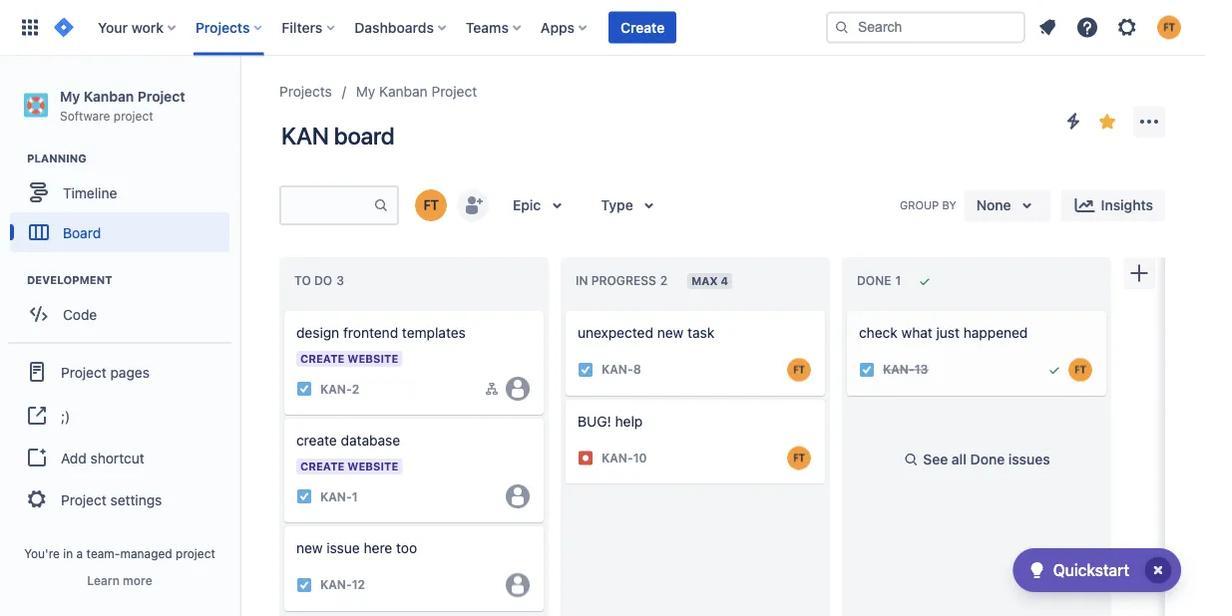 Task type: vqa. For each thing, say whether or not it's contained in the screenshot.
"Projects" inside Projects popup button
yes



Task type: describe. For each thing, give the bounding box(es) containing it.
happened
[[964, 325, 1028, 341]]

board
[[63, 224, 101, 241]]

kan-10
[[602, 451, 647, 465]]

automations menu button icon image
[[1062, 109, 1085, 133]]

learn more
[[87, 574, 152, 588]]

to do element
[[294, 274, 348, 288]]

templates
[[402, 325, 466, 341]]

filters
[[282, 19, 323, 35]]

in
[[576, 274, 588, 288]]

none button
[[965, 190, 1051, 221]]

design frontend templates
[[296, 325, 466, 341]]

project pages
[[61, 364, 150, 380]]

star kan board image
[[1095, 110, 1119, 134]]

in progress
[[576, 274, 656, 288]]

shortcut
[[90, 450, 144, 466]]

unexpected
[[578, 325, 653, 341]]

group containing project pages
[[8, 342, 231, 528]]

learn more button
[[87, 573, 152, 589]]

my kanban project
[[356, 83, 477, 100]]

task image for design frontend templates
[[296, 381, 312, 397]]

done image
[[1047, 362, 1063, 378]]

my kanban project link
[[356, 80, 477, 104]]

kan-1 link
[[320, 488, 358, 505]]

dashboards button
[[349, 11, 454, 43]]

insights image
[[1073, 194, 1097, 217]]

create column image
[[1127, 261, 1151, 285]]

check image
[[1025, 559, 1049, 583]]

kan- inside the kan-1 "link"
[[320, 490, 352, 504]]

team-
[[86, 547, 120, 561]]

kan- inside "kan-2" link
[[320, 382, 352, 396]]

design
[[296, 325, 339, 341]]

project pages link
[[8, 350, 231, 394]]

0 of 1 child issues complete image
[[484, 381, 500, 397]]

project left pages
[[61, 364, 107, 380]]

banner containing your work
[[0, 0, 1205, 56]]

apps button
[[535, 11, 595, 43]]

0 vertical spatial task image
[[859, 362, 875, 378]]

assignee: funky town image
[[787, 358, 811, 382]]

development image
[[3, 269, 27, 293]]

;) link
[[8, 394, 231, 438]]

too
[[396, 540, 417, 557]]

1 vertical spatial project
[[176, 547, 215, 561]]

kan board
[[281, 122, 394, 150]]

work
[[131, 19, 164, 35]]

my kanban project software project
[[60, 88, 185, 123]]

board
[[334, 122, 394, 150]]

quickstart
[[1053, 561, 1129, 580]]

your work button
[[92, 11, 184, 43]]

bug!
[[578, 413, 611, 430]]

create issue image for bug! help
[[554, 386, 578, 410]]

task image for new issue here too
[[296, 577, 312, 593]]

see all done issues
[[923, 451, 1050, 468]]

my for my kanban project
[[356, 83, 375, 100]]

kan
[[281, 122, 329, 150]]

kan-2 link
[[320, 381, 359, 398]]

issues
[[1009, 451, 1050, 468]]

dashboards
[[355, 19, 434, 35]]

code link
[[10, 295, 229, 334]]

bug! help
[[578, 413, 643, 430]]

0 of 1 child issues complete image
[[484, 381, 500, 397]]

1 unassigned image from the top
[[506, 377, 530, 401]]

1 vertical spatial assignee: funky town image
[[787, 447, 811, 471]]

epic button
[[501, 190, 581, 221]]

here
[[364, 540, 392, 557]]

2 unassigned image from the top
[[506, 485, 530, 509]]

kan-12
[[320, 578, 365, 592]]

help image
[[1076, 15, 1099, 39]]

projects link
[[279, 80, 332, 104]]

teams button
[[460, 11, 529, 43]]

add
[[61, 450, 87, 466]]

projects for projects link
[[279, 83, 332, 100]]

add people image
[[461, 194, 485, 217]]

create database
[[296, 432, 400, 449]]

kan- for new issue here too
[[320, 578, 352, 592]]

development group
[[10, 273, 238, 340]]

type
[[601, 197, 633, 214]]

settings image
[[1115, 15, 1139, 39]]

create issue image for design frontend templates
[[272, 297, 296, 321]]

your
[[98, 19, 128, 35]]

planning image
[[3, 147, 27, 171]]

kan- for bug! help
[[602, 451, 633, 465]]

kan-13 link
[[883, 361, 928, 378]]

to do
[[294, 274, 332, 288]]

board link
[[10, 213, 229, 253]]

kanban for my kanban project
[[379, 83, 428, 100]]

type button
[[589, 190, 673, 221]]

kan-13
[[883, 363, 928, 377]]

kan-8
[[602, 363, 641, 377]]

pages
[[110, 364, 150, 380]]

settings
[[110, 492, 162, 508]]

project settings link
[[8, 478, 231, 522]]

check what just happened
[[859, 325, 1028, 341]]

see all done issues link
[[891, 448, 1062, 472]]

task image for unexpected new task
[[578, 362, 594, 378]]

kan-1
[[320, 490, 358, 504]]



Task type: locate. For each thing, give the bounding box(es) containing it.
kan- up issue
[[320, 490, 352, 504]]

create issue image for unexpected new task
[[554, 297, 578, 321]]

planning group
[[10, 151, 238, 259]]

create
[[621, 19, 665, 35]]

kan-
[[602, 363, 633, 377], [883, 363, 915, 377], [320, 382, 352, 396], [602, 451, 633, 465], [320, 490, 352, 504], [320, 578, 352, 592]]

kan- down unexpected
[[602, 363, 633, 377]]

done up check
[[857, 274, 891, 288]]

you're in a team-managed project
[[24, 547, 215, 561]]

0 horizontal spatial create issue image
[[272, 405, 296, 429]]

your profile and settings image
[[1157, 15, 1181, 39]]

1 vertical spatial create issue image
[[272, 405, 296, 429]]

task image left "kan-2" link
[[296, 381, 312, 397]]

my for my kanban project software project
[[60, 88, 80, 104]]

1 horizontal spatial done
[[970, 451, 1005, 468]]

my inside my kanban project software project
[[60, 88, 80, 104]]

none
[[976, 197, 1011, 214]]

project inside my kanban project software project
[[114, 109, 153, 123]]

create issue image up new issue here too
[[272, 513, 296, 537]]

a
[[76, 547, 83, 561]]

12
[[352, 578, 365, 592]]

kan- inside kan-13 'link'
[[883, 363, 915, 377]]

Search this board text field
[[281, 188, 373, 223]]

task image left kan-13 'link'
[[859, 362, 875, 378]]

0 horizontal spatial kanban
[[84, 88, 134, 104]]

create issue image up bug!
[[554, 386, 578, 410]]

frontend
[[343, 325, 398, 341]]

epic
[[513, 197, 541, 214]]

kanban up software
[[84, 88, 134, 104]]

1 horizontal spatial project
[[176, 547, 215, 561]]

apps
[[541, 19, 575, 35]]

0 vertical spatial done
[[857, 274, 891, 288]]

more image
[[1137, 110, 1161, 134]]

planning
[[27, 152, 87, 165]]

create issue image
[[272, 297, 296, 321], [554, 297, 578, 321], [554, 386, 578, 410], [272, 513, 296, 537]]

0 vertical spatial unassigned image
[[506, 377, 530, 401]]

done
[[857, 274, 891, 288], [970, 451, 1005, 468]]

project down work
[[137, 88, 185, 104]]

bug image
[[578, 451, 594, 467]]

filters button
[[276, 11, 343, 43]]

my
[[356, 83, 375, 100], [60, 88, 80, 104]]

1 horizontal spatial assignee: funky town image
[[1069, 358, 1092, 382]]

kan- down what
[[883, 363, 915, 377]]

new left task
[[657, 325, 684, 341]]

create issue image for create database
[[272, 405, 296, 429]]

assignee: funky town image
[[1069, 358, 1092, 382], [787, 447, 811, 471]]

task image
[[859, 362, 875, 378], [296, 381, 312, 397], [296, 489, 312, 505]]

create issue image for check what just happened
[[835, 297, 859, 321]]

my up board
[[356, 83, 375, 100]]

1 horizontal spatial projects
[[279, 83, 332, 100]]

help
[[615, 413, 643, 430]]

max
[[692, 275, 718, 288]]

project right managed
[[176, 547, 215, 561]]

check
[[859, 325, 898, 341]]

unexpected new task
[[578, 325, 715, 341]]

kan- inside 'kan-10' link
[[602, 451, 633, 465]]

insights
[[1101, 197, 1153, 214]]

my up software
[[60, 88, 80, 104]]

kan- inside kan-12 link
[[320, 578, 352, 592]]

10
[[633, 451, 647, 465]]

all
[[952, 451, 967, 468]]

code
[[63, 306, 97, 323]]

teams
[[466, 19, 509, 35]]

0 vertical spatial project
[[114, 109, 153, 123]]

kanban inside my kanban project software project
[[84, 88, 134, 104]]

1 horizontal spatial new
[[657, 325, 684, 341]]

projects for projects popup button
[[196, 19, 250, 35]]

primary element
[[12, 0, 826, 55]]

projects button
[[190, 11, 270, 43]]

notifications image
[[1036, 15, 1060, 39]]

done right all
[[970, 451, 1005, 468]]

0 vertical spatial task image
[[578, 362, 594, 378]]

0 vertical spatial projects
[[196, 19, 250, 35]]

your work
[[98, 19, 164, 35]]

project settings
[[61, 492, 162, 508]]

1
[[352, 490, 358, 504]]

do
[[314, 274, 332, 288]]

1 vertical spatial done
[[970, 451, 1005, 468]]

2
[[352, 382, 359, 396]]

unassigned image
[[506, 573, 530, 597]]

13
[[915, 363, 928, 377]]

done element
[[857, 274, 905, 288]]

project down teams
[[431, 83, 477, 100]]

0 vertical spatial new
[[657, 325, 684, 341]]

4
[[721, 275, 728, 288]]

kan- inside kan-8 link
[[602, 363, 633, 377]]

0 vertical spatial assignee: funky town image
[[1069, 358, 1092, 382]]

funky town image
[[415, 190, 447, 221]]

new issue here too
[[296, 540, 417, 557]]

1 vertical spatial projects
[[279, 83, 332, 100]]

project right software
[[114, 109, 153, 123]]

task image left kan-8 link
[[578, 362, 594, 378]]

create button
[[609, 11, 677, 43]]

in progress element
[[576, 274, 672, 288]]

project
[[114, 109, 153, 123], [176, 547, 215, 561]]

to
[[294, 274, 311, 288]]

0 vertical spatial create issue image
[[835, 297, 859, 321]]

0 horizontal spatial my
[[60, 88, 80, 104]]

create
[[296, 432, 337, 449]]

projects up sidebar navigation image
[[196, 19, 250, 35]]

create issue image
[[835, 297, 859, 321], [272, 405, 296, 429]]

kan- for unexpected new task
[[602, 363, 633, 377]]

assignee: funky town image right done icon
[[1069, 358, 1092, 382]]

development
[[27, 274, 112, 287]]

learn
[[87, 574, 120, 588]]

kan-10 link
[[602, 450, 647, 467]]

unassigned image right 0 of 1 child issues complete icon at left bottom
[[506, 377, 530, 401]]

1 vertical spatial task image
[[296, 577, 312, 593]]

new
[[657, 325, 684, 341], [296, 540, 323, 557]]

task image left kan-12 link
[[296, 577, 312, 593]]

2 vertical spatial task image
[[296, 489, 312, 505]]

just
[[936, 325, 960, 341]]

1 horizontal spatial task image
[[578, 362, 594, 378]]

group by
[[900, 199, 957, 212]]

0 horizontal spatial project
[[114, 109, 153, 123]]

kan- up create database
[[320, 382, 352, 396]]

add shortcut
[[61, 450, 144, 466]]

appswitcher icon image
[[18, 15, 42, 39]]

kan-12 link
[[320, 577, 365, 594]]

1 horizontal spatial my
[[356, 83, 375, 100]]

kanban up board
[[379, 83, 428, 100]]

kan- down issue
[[320, 578, 352, 592]]

create issue image down in
[[554, 297, 578, 321]]

task image left the kan-1 "link"
[[296, 489, 312, 505]]

kan-8 link
[[602, 361, 641, 378]]

8
[[633, 363, 641, 377]]

create issue image up check
[[835, 297, 859, 321]]

add shortcut button
[[8, 438, 231, 478]]

1 horizontal spatial kanban
[[379, 83, 428, 100]]

insights button
[[1061, 190, 1165, 221]]

database
[[341, 432, 400, 449]]

0 horizontal spatial projects
[[196, 19, 250, 35]]

project inside my kanban project software project
[[137, 88, 185, 104]]

0 horizontal spatial assignee: funky town image
[[787, 447, 811, 471]]

dismiss quickstart image
[[1142, 555, 1174, 587]]

;)
[[61, 408, 70, 424]]

unassigned image
[[506, 377, 530, 401], [506, 485, 530, 509]]

new left issue
[[296, 540, 323, 557]]

progress
[[591, 274, 656, 288]]

kanban for my kanban project software project
[[84, 88, 134, 104]]

projects up kan
[[279, 83, 332, 100]]

assignee: funky town image down assignee: funky town image
[[787, 447, 811, 471]]

you're
[[24, 547, 60, 561]]

1 vertical spatial unassigned image
[[506, 485, 530, 509]]

0 horizontal spatial task image
[[296, 577, 312, 593]]

projects inside popup button
[[196, 19, 250, 35]]

timeline link
[[10, 173, 229, 213]]

create issue image up create
[[272, 405, 296, 429]]

in
[[63, 547, 73, 561]]

issue
[[327, 540, 360, 557]]

timeline
[[63, 184, 117, 201]]

1 vertical spatial task image
[[296, 381, 312, 397]]

banner
[[0, 0, 1205, 56]]

task image
[[578, 362, 594, 378], [296, 577, 312, 593]]

group
[[8, 342, 231, 528]]

sidebar navigation image
[[217, 80, 261, 120]]

max 4
[[692, 275, 728, 288]]

task
[[688, 325, 715, 341]]

search image
[[834, 19, 850, 35]]

jira software image
[[52, 15, 76, 39], [52, 15, 76, 39]]

projects
[[196, 19, 250, 35], [279, 83, 332, 100]]

kan-2
[[320, 382, 359, 396]]

0 horizontal spatial new
[[296, 540, 323, 557]]

1 horizontal spatial create issue image
[[835, 297, 859, 321]]

1 vertical spatial new
[[296, 540, 323, 557]]

0 horizontal spatial done
[[857, 274, 891, 288]]

create issue image down to
[[272, 297, 296, 321]]

task image for create database
[[296, 489, 312, 505]]

done image
[[1047, 362, 1063, 378]]

Search field
[[826, 11, 1026, 43]]

kan- for check what just happened
[[883, 363, 915, 377]]

what
[[901, 325, 933, 341]]

software
[[60, 109, 110, 123]]

kanban
[[379, 83, 428, 100], [84, 88, 134, 104]]

create issue image for new issue here too
[[272, 513, 296, 537]]

kan- right bug icon
[[602, 451, 633, 465]]

unassigned image up unassigned icon
[[506, 485, 530, 509]]

see
[[923, 451, 948, 468]]

project down add
[[61, 492, 107, 508]]

project
[[431, 83, 477, 100], [137, 88, 185, 104], [61, 364, 107, 380], [61, 492, 107, 508]]



